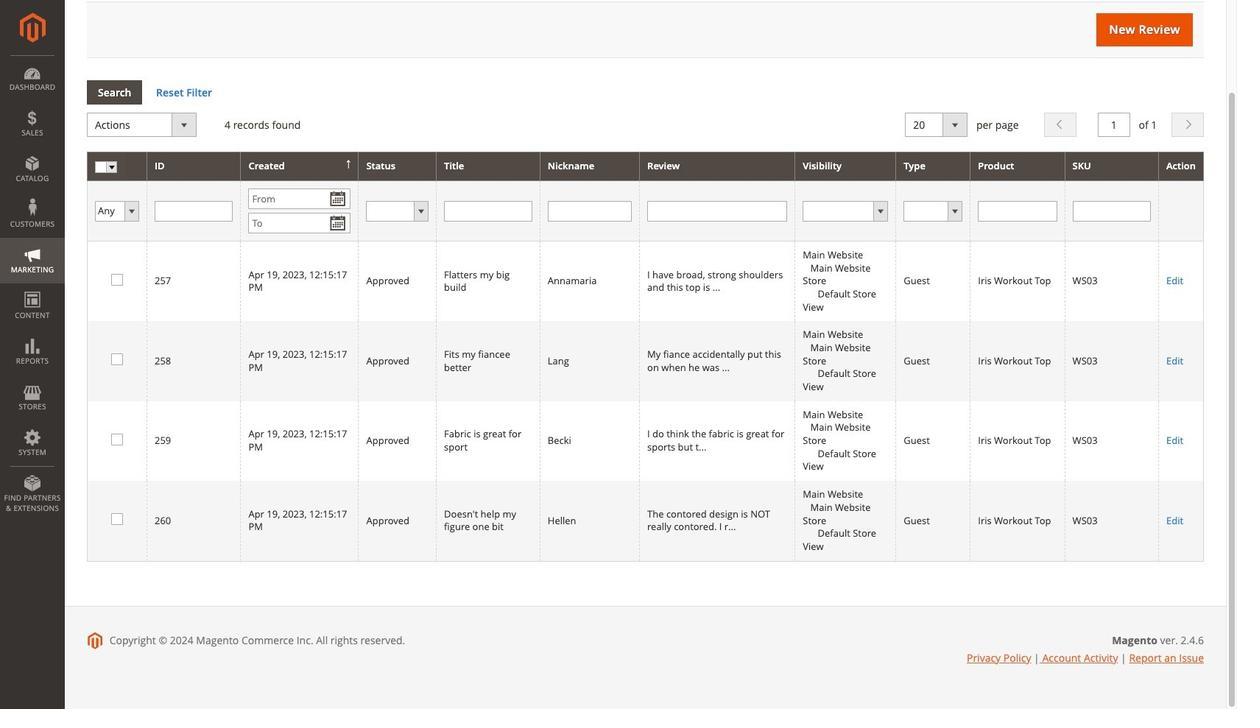 Task type: describe. For each thing, give the bounding box(es) containing it.
magento admin panel image
[[20, 13, 45, 43]]

From text field
[[249, 189, 351, 209]]



Task type: locate. For each thing, give the bounding box(es) containing it.
None text field
[[1098, 113, 1131, 137], [155, 201, 233, 221], [548, 201, 632, 221], [1073, 201, 1151, 221], [1098, 113, 1131, 137], [155, 201, 233, 221], [548, 201, 632, 221], [1073, 201, 1151, 221]]

menu bar
[[0, 55, 65, 521]]

None checkbox
[[111, 274, 121, 284], [111, 434, 121, 443], [111, 513, 121, 523], [111, 274, 121, 284], [111, 434, 121, 443], [111, 513, 121, 523]]

None checkbox
[[111, 354, 121, 363]]

None text field
[[444, 201, 532, 221], [648, 201, 788, 221], [978, 201, 1057, 221], [444, 201, 532, 221], [648, 201, 788, 221], [978, 201, 1057, 221]]

To text field
[[249, 213, 351, 234]]



